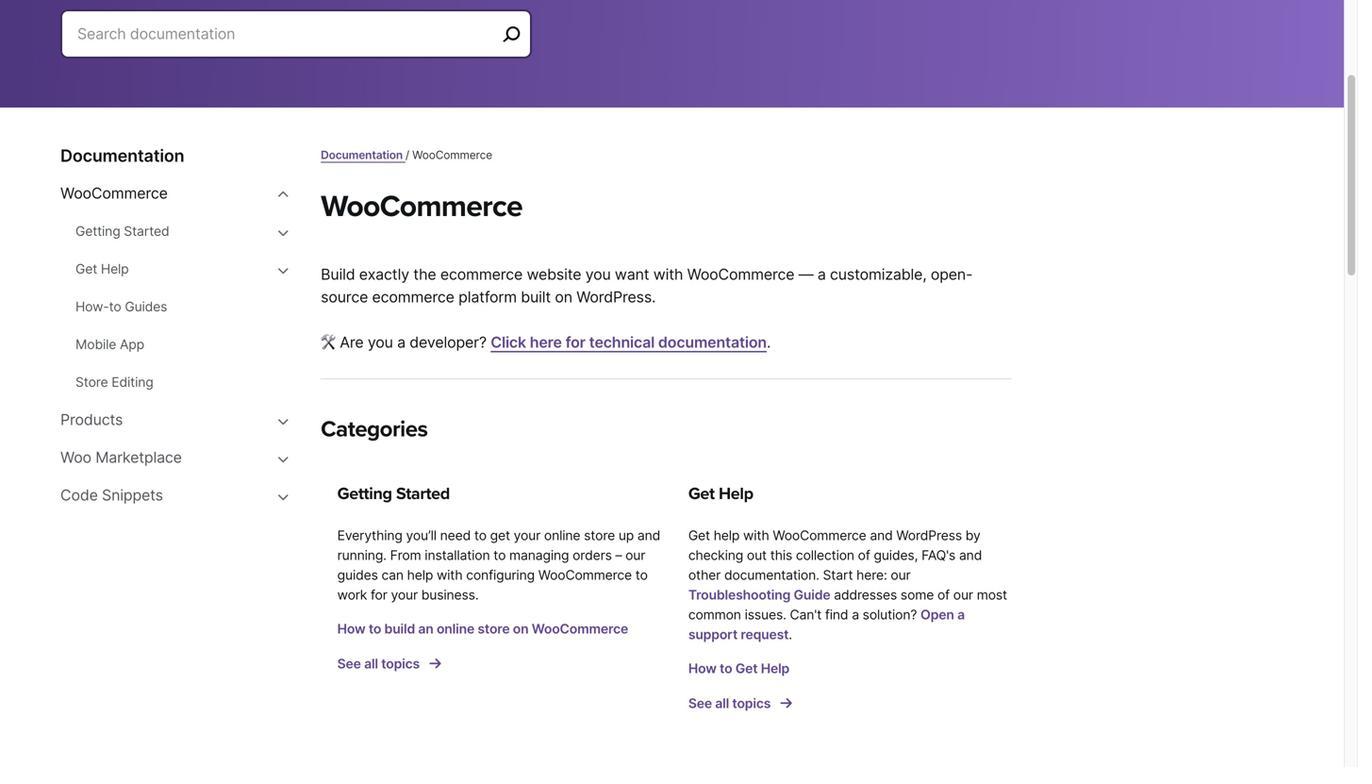 Task type: describe. For each thing, give the bounding box(es) containing it.
get help link
[[75, 259, 276, 279]]

–
[[616, 547, 622, 563]]

1 vertical spatial .
[[789, 627, 793, 643]]

mobile app link
[[75, 334, 276, 355]]

our inside addresses some of our most common issues.   can't find a solution?
[[954, 587, 974, 603]]

breadcrumb element
[[321, 145, 1012, 165]]

collection
[[796, 547, 855, 563]]

woo
[[60, 448, 91, 467]]

see for getting started
[[337, 656, 361, 672]]

here
[[530, 333, 562, 351]]

open-
[[931, 265, 973, 284]]

documentation link
[[321, 148, 406, 162]]

can
[[382, 567, 404, 583]]

addresses some of our most common issues.   can't find a solution?
[[689, 587, 1008, 623]]

code snippets
[[60, 486, 163, 504]]

to down support
[[720, 661, 733, 677]]

see all topics for help
[[689, 695, 774, 712]]

source
[[321, 288, 368, 306]]

customizable,
[[830, 265, 927, 284]]

getting started inside "link"
[[75, 223, 169, 239]]

orders
[[573, 547, 612, 563]]

snippets
[[102, 486, 163, 504]]

a inside addresses some of our most common issues.   can't find a solution?
[[852, 607, 860, 623]]

find
[[826, 607, 849, 623]]

are
[[340, 333, 364, 351]]

build
[[385, 621, 415, 637]]

built
[[521, 288, 551, 306]]

get
[[490, 528, 510, 544]]

how to build an online store on woocommerce link
[[337, 621, 629, 637]]

code
[[60, 486, 98, 504]]

solution?
[[863, 607, 917, 623]]

see all topics link for help
[[689, 695, 792, 712]]

0 horizontal spatial your
[[391, 587, 418, 603]]

open
[[921, 607, 955, 623]]

up
[[619, 528, 634, 544]]

get help inside get help link
[[75, 261, 129, 277]]

🛠️
[[321, 333, 336, 351]]

a inside build exactly the ecommerce website you want with woocommerce — a customizable, open- source ecommerce platform built on wordpress.
[[818, 265, 826, 284]]

open a support request
[[689, 607, 965, 643]]

store inside everything you'll need to get your online store up and running. from installation to managing orders – our guides can help with configuring woocommerce to work for your business.
[[584, 528, 615, 544]]

configuring
[[466, 567, 535, 583]]

managing
[[510, 547, 569, 563]]

store editing
[[75, 374, 153, 390]]

how for getting
[[337, 621, 366, 637]]

with inside everything you'll need to get your online store up and running. from installation to managing orders – our guides can help with configuring woocommerce to work for your business.
[[437, 567, 463, 583]]

/
[[406, 148, 409, 162]]

business.
[[422, 587, 479, 603]]

products
[[60, 410, 123, 429]]

how to get help
[[689, 661, 790, 677]]

1 horizontal spatial and
[[870, 528, 893, 544]]

1 horizontal spatial started
[[396, 483, 450, 504]]

online inside everything you'll need to get your online store up and running. from installation to managing orders – our guides can help with configuring woocommerce to work for your business.
[[544, 528, 581, 544]]

documentation / woocommerce
[[321, 148, 493, 162]]

a inside open a support request
[[958, 607, 965, 623]]

2 horizontal spatial and
[[960, 547, 982, 563]]

from
[[390, 547, 421, 563]]

guides
[[337, 567, 378, 583]]

platform
[[459, 288, 517, 306]]

mobile
[[75, 336, 116, 352]]

our inside everything you'll need to get your online store up and running. from installation to managing orders – our guides can help with configuring woocommerce to work for your business.
[[626, 547, 646, 563]]

all for get
[[716, 695, 729, 712]]

0 horizontal spatial help
[[101, 261, 129, 277]]

🛠️ are you a developer? click here for technical documentation .
[[321, 333, 771, 351]]

documentation.
[[725, 567, 820, 583]]

here:
[[857, 567, 888, 583]]

editing
[[112, 374, 153, 390]]

documentation
[[659, 333, 767, 351]]

and inside everything you'll need to get your online store up and running. from installation to managing orders – our guides can help with configuring woocommerce to work for your business.
[[638, 528, 661, 544]]

getting inside "link"
[[75, 223, 120, 239]]

to left get at bottom
[[474, 528, 487, 544]]

0 vertical spatial .
[[767, 333, 771, 351]]

get help with woocommerce and wordpress by checking out this collection of guides, faq's and other documentation.   start here: our troubleshooting guide
[[689, 528, 982, 603]]

click
[[491, 333, 526, 351]]

checking
[[689, 547, 744, 563]]

website
[[527, 265, 582, 284]]

of inside addresses some of our most common issues.   can't find a solution?
[[938, 587, 950, 603]]

troubleshooting
[[689, 587, 791, 603]]

by
[[966, 528, 981, 544]]

topics for started
[[381, 656, 420, 672]]

build
[[321, 265, 355, 284]]

store editing link
[[75, 372, 276, 393]]

how for get
[[689, 661, 717, 677]]

an
[[418, 621, 434, 637]]

—
[[799, 265, 814, 284]]



Task type: vqa. For each thing, say whether or not it's contained in the screenshot.
Robert August Apparel
no



Task type: locate. For each thing, give the bounding box(es) containing it.
help down the request
[[761, 661, 790, 677]]

0 horizontal spatial see all topics link
[[337, 656, 441, 672]]

getting started down 'woocommerce' link
[[75, 223, 169, 239]]

see down how to get help link
[[689, 695, 712, 712]]

0 horizontal spatial help
[[407, 567, 433, 583]]

1 horizontal spatial topics
[[733, 695, 771, 712]]

woo marketplace
[[60, 448, 182, 467]]

0 vertical spatial started
[[124, 223, 169, 239]]

Search documentation search field
[[77, 21, 496, 47]]

1 horizontal spatial see all topics
[[689, 695, 774, 712]]

1 horizontal spatial store
[[584, 528, 615, 544]]

0 vertical spatial getting
[[75, 223, 120, 239]]

how to get help link
[[689, 661, 790, 677]]

1 horizontal spatial with
[[654, 265, 683, 284]]

1 horizontal spatial see all topics link
[[689, 695, 792, 712]]

help up checking
[[719, 483, 754, 504]]

ecommerce up the platform
[[441, 265, 523, 284]]

1 vertical spatial getting
[[337, 483, 392, 504]]

our down the guides,
[[891, 567, 911, 583]]

get help
[[75, 261, 129, 277], [689, 483, 754, 504]]

0 vertical spatial see all topics link
[[337, 656, 441, 672]]

running.
[[337, 547, 387, 563]]

1 horizontal spatial online
[[544, 528, 581, 544]]

woocommerce inside get help with woocommerce and wordpress by checking out this collection of guides, faq's and other documentation.   start here: our troubleshooting guide
[[773, 528, 867, 544]]

need
[[440, 528, 471, 544]]

0 vertical spatial on
[[555, 288, 573, 306]]

with inside get help with woocommerce and wordpress by checking out this collection of guides, faq's and other documentation.   start here: our troubleshooting guide
[[744, 528, 770, 544]]

our inside get help with woocommerce and wordpress by checking out this collection of guides, faq's and other documentation.   start here: our troubleshooting guide
[[891, 567, 911, 583]]

see all topics link down how to get help link
[[689, 695, 792, 712]]

to inside how-to guides link
[[109, 299, 121, 315]]

1 horizontal spatial all
[[716, 695, 729, 712]]

how down support
[[689, 661, 717, 677]]

0 vertical spatial for
[[566, 333, 586, 351]]

woocommerce inside build exactly the ecommerce website you want with woocommerce — a customizable, open- source ecommerce platform built on wordpress.
[[688, 265, 795, 284]]

on inside build exactly the ecommerce website you want with woocommerce — a customizable, open- source ecommerce platform built on wordpress.
[[555, 288, 573, 306]]

0 horizontal spatial started
[[124, 223, 169, 239]]

ecommerce down "the"
[[372, 288, 455, 306]]

app
[[120, 336, 144, 352]]

developer?
[[410, 333, 487, 351]]

0 horizontal spatial all
[[364, 656, 378, 672]]

1 vertical spatial for
[[371, 587, 388, 603]]

1 horizontal spatial you
[[586, 265, 611, 284]]

and
[[638, 528, 661, 544], [870, 528, 893, 544], [960, 547, 982, 563]]

this
[[771, 547, 793, 563]]

1 horizontal spatial for
[[566, 333, 586, 351]]

see all topics link for started
[[337, 656, 441, 672]]

topics down how to get help
[[733, 695, 771, 712]]

see all topics link down build
[[337, 656, 441, 672]]

0 vertical spatial with
[[654, 265, 683, 284]]

with up out
[[744, 528, 770, 544]]

wordpress
[[897, 528, 962, 544]]

help up checking
[[714, 528, 740, 544]]

0 vertical spatial all
[[364, 656, 378, 672]]

0 vertical spatial getting started
[[75, 223, 169, 239]]

some
[[901, 587, 934, 603]]

documentation for documentation
[[60, 145, 184, 166]]

store down configuring
[[478, 621, 510, 637]]

1 vertical spatial topics
[[733, 695, 771, 712]]

woocommerce inside everything you'll need to get your online store up and running. from installation to managing orders – our guides can help with configuring woocommerce to work for your business.
[[539, 567, 632, 583]]

see
[[337, 656, 361, 672], [689, 695, 712, 712]]

your up "managing"
[[514, 528, 541, 544]]

our right –
[[626, 547, 646, 563]]

0 horizontal spatial our
[[626, 547, 646, 563]]

0 vertical spatial help
[[101, 261, 129, 277]]

2 vertical spatial help
[[761, 661, 790, 677]]

0 vertical spatial online
[[544, 528, 581, 544]]

products link
[[60, 410, 276, 430]]

see all topics down build
[[337, 656, 423, 672]]

0 horizontal spatial and
[[638, 528, 661, 544]]

2 horizontal spatial help
[[761, 661, 790, 677]]

0 horizontal spatial see all topics
[[337, 656, 423, 672]]

addresses
[[834, 587, 898, 603]]

of up here: at the bottom of page
[[858, 547, 871, 563]]

0 horizontal spatial store
[[478, 621, 510, 637]]

1 horizontal spatial our
[[891, 567, 911, 583]]

on down configuring
[[513, 621, 529, 637]]

guides,
[[874, 547, 918, 563]]

troubleshooting guide link
[[689, 587, 831, 603]]

you'll
[[406, 528, 437, 544]]

to left "other"
[[636, 567, 648, 583]]

woocommerce link
[[60, 183, 276, 204]]

see all topics down how to get help link
[[689, 695, 774, 712]]

to down get at bottom
[[494, 547, 506, 563]]

topics for help
[[733, 695, 771, 712]]

how to build an online store on woocommerce
[[337, 621, 629, 637]]

0 horizontal spatial online
[[437, 621, 475, 637]]

want
[[615, 265, 650, 284]]

None search field
[[60, 9, 532, 81]]

1 vertical spatial with
[[744, 528, 770, 544]]

0 vertical spatial how
[[337, 621, 366, 637]]

store
[[75, 374, 108, 390]]

to left guides
[[109, 299, 121, 315]]

for down can
[[371, 587, 388, 603]]

1 vertical spatial help
[[407, 567, 433, 583]]

0 horizontal spatial of
[[858, 547, 871, 563]]

1 vertical spatial on
[[513, 621, 529, 637]]

started
[[124, 223, 169, 239], [396, 483, 450, 504]]

0 horizontal spatial you
[[368, 333, 393, 351]]

0 vertical spatial ecommerce
[[441, 265, 523, 284]]

1 vertical spatial your
[[391, 587, 418, 603]]

guides
[[125, 299, 167, 315]]

getting started link
[[75, 221, 276, 242]]

on down website
[[555, 288, 573, 306]]

woo marketplace link
[[60, 447, 276, 468]]

.
[[767, 333, 771, 351], [789, 627, 793, 643]]

2 vertical spatial our
[[954, 587, 974, 603]]

with inside build exactly the ecommerce website you want with woocommerce — a customizable, open- source ecommerce platform built on wordpress.
[[654, 265, 683, 284]]

woocommerce inside breadcrumb element
[[412, 148, 493, 162]]

all down how to get help link
[[716, 695, 729, 712]]

1 vertical spatial started
[[396, 483, 450, 504]]

help inside everything you'll need to get your online store up and running. from installation to managing orders – our guides can help with configuring woocommerce to work for your business.
[[407, 567, 433, 583]]

of up open
[[938, 587, 950, 603]]

1 vertical spatial our
[[891, 567, 911, 583]]

getting up how-
[[75, 223, 120, 239]]

most
[[977, 587, 1008, 603]]

installation
[[425, 547, 490, 563]]

1 vertical spatial store
[[478, 621, 510, 637]]

see all topics for started
[[337, 656, 423, 672]]

started up you'll
[[396, 483, 450, 504]]

0 horizontal spatial for
[[371, 587, 388, 603]]

for right here
[[566, 333, 586, 351]]

2 vertical spatial with
[[437, 567, 463, 583]]

0 vertical spatial help
[[714, 528, 740, 544]]

0 horizontal spatial with
[[437, 567, 463, 583]]

issues.
[[745, 607, 787, 623]]

of
[[858, 547, 871, 563], [938, 587, 950, 603]]

1 horizontal spatial help
[[719, 483, 754, 504]]

1 vertical spatial see
[[689, 695, 712, 712]]

a left developer?
[[397, 333, 406, 351]]

how down the work
[[337, 621, 366, 637]]

code snippets link
[[60, 485, 276, 506]]

with up business.
[[437, 567, 463, 583]]

all
[[364, 656, 378, 672], [716, 695, 729, 712]]

you inside build exactly the ecommerce website you want with woocommerce — a customizable, open- source ecommerce platform built on wordpress.
[[586, 265, 611, 284]]

marketplace
[[96, 448, 182, 467]]

to
[[109, 299, 121, 315], [474, 528, 487, 544], [494, 547, 506, 563], [636, 567, 648, 583], [369, 621, 381, 637], [720, 661, 733, 677]]

see for get help
[[689, 695, 712, 712]]

0 vertical spatial your
[[514, 528, 541, 544]]

1 vertical spatial help
[[719, 483, 754, 504]]

0 horizontal spatial getting
[[75, 223, 120, 239]]

with
[[654, 265, 683, 284], [744, 528, 770, 544], [437, 567, 463, 583]]

started inside getting started "link"
[[124, 223, 169, 239]]

a right the find
[[852, 607, 860, 623]]

exactly
[[359, 265, 409, 284]]

1 vertical spatial online
[[437, 621, 475, 637]]

0 horizontal spatial on
[[513, 621, 529, 637]]

common
[[689, 607, 741, 623]]

0 vertical spatial you
[[586, 265, 611, 284]]

categories
[[321, 416, 428, 443]]

see all topics
[[337, 656, 423, 672], [689, 695, 774, 712]]

2 horizontal spatial our
[[954, 587, 974, 603]]

1 horizontal spatial on
[[555, 288, 573, 306]]

faq's
[[922, 547, 956, 563]]

a right open
[[958, 607, 965, 623]]

wordpress.
[[577, 288, 656, 306]]

see down the work
[[337, 656, 361, 672]]

for
[[566, 333, 586, 351], [371, 587, 388, 603]]

how-to guides link
[[75, 296, 276, 317]]

1 vertical spatial getting started
[[337, 483, 450, 504]]

the
[[414, 265, 436, 284]]

you up "wordpress."
[[586, 265, 611, 284]]

getting started up everything
[[337, 483, 450, 504]]

ecommerce
[[441, 265, 523, 284], [372, 288, 455, 306]]

for inside everything you'll need to get your online store up and running. from installation to managing orders – our guides can help with configuring woocommerce to work for your business.
[[371, 587, 388, 603]]

all down the work
[[364, 656, 378, 672]]

0 vertical spatial store
[[584, 528, 615, 544]]

build exactly the ecommerce website you want with woocommerce — a customizable, open- source ecommerce platform built on wordpress.
[[321, 265, 973, 306]]

out
[[747, 547, 767, 563]]

documentation for documentation / woocommerce
[[321, 148, 403, 162]]

other
[[689, 567, 721, 583]]

online up "managing"
[[544, 528, 581, 544]]

get inside get help with woocommerce and wordpress by checking out this collection of guides, faq's and other documentation.   start here: our troubleshooting guide
[[689, 528, 710, 544]]

online
[[544, 528, 581, 544], [437, 621, 475, 637]]

1 horizontal spatial your
[[514, 528, 541, 544]]

1 horizontal spatial get help
[[689, 483, 754, 504]]

help up how-to guides
[[101, 261, 129, 277]]

1 horizontal spatial help
[[714, 528, 740, 544]]

how
[[337, 621, 366, 637], [689, 661, 717, 677]]

our
[[626, 547, 646, 563], [891, 567, 911, 583], [954, 587, 974, 603]]

0 vertical spatial topics
[[381, 656, 420, 672]]

start
[[823, 567, 853, 583]]

topics down build
[[381, 656, 420, 672]]

to left build
[[369, 621, 381, 637]]

1 vertical spatial of
[[938, 587, 950, 603]]

0 vertical spatial see all topics
[[337, 656, 423, 672]]

1 vertical spatial ecommerce
[[372, 288, 455, 306]]

0 horizontal spatial topics
[[381, 656, 420, 672]]

documentation left /
[[321, 148, 403, 162]]

0 horizontal spatial .
[[767, 333, 771, 351]]

started down 'woocommerce' link
[[124, 223, 169, 239]]

your
[[514, 528, 541, 544], [391, 587, 418, 603]]

1 vertical spatial you
[[368, 333, 393, 351]]

get help up checking
[[689, 483, 754, 504]]

0 vertical spatial see
[[337, 656, 361, 672]]

guide
[[794, 587, 831, 603]]

0 horizontal spatial getting started
[[75, 223, 169, 239]]

1 vertical spatial see all topics
[[689, 695, 774, 712]]

everything you'll need to get your online store up and running. from installation to managing orders – our guides can help with configuring woocommerce to work for your business.
[[337, 528, 661, 603]]

how-
[[75, 299, 109, 315]]

1 horizontal spatial see
[[689, 695, 712, 712]]

all for getting
[[364, 656, 378, 672]]

0 vertical spatial of
[[858, 547, 871, 563]]

1 horizontal spatial of
[[938, 587, 950, 603]]

help inside get help with woocommerce and wordpress by checking out this collection of guides, faq's and other documentation.   start here: our troubleshooting guide
[[714, 528, 740, 544]]

1 horizontal spatial getting started
[[337, 483, 450, 504]]

a right —
[[818, 265, 826, 284]]

0 vertical spatial our
[[626, 547, 646, 563]]

get help up how-
[[75, 261, 129, 277]]

1 vertical spatial see all topics link
[[689, 695, 792, 712]]

0 horizontal spatial see
[[337, 656, 361, 672]]

and up the guides,
[[870, 528, 893, 544]]

documentation
[[60, 145, 184, 166], [321, 148, 403, 162]]

1 vertical spatial get help
[[689, 483, 754, 504]]

mobile app
[[75, 336, 144, 352]]

support
[[689, 627, 738, 643]]

your down can
[[391, 587, 418, 603]]

click here for technical documentation link
[[491, 333, 767, 351]]

2 horizontal spatial with
[[744, 528, 770, 544]]

0 horizontal spatial how
[[337, 621, 366, 637]]

1 horizontal spatial getting
[[337, 483, 392, 504]]

with right the want
[[654, 265, 683, 284]]

a
[[818, 265, 826, 284], [397, 333, 406, 351], [852, 607, 860, 623], [958, 607, 965, 623]]

technical
[[589, 333, 655, 351]]

getting started
[[75, 223, 169, 239], [337, 483, 450, 504]]

open a support request link
[[689, 607, 965, 643]]

online right 'an'
[[437, 621, 475, 637]]

everything
[[337, 528, 403, 544]]

1 vertical spatial how
[[689, 661, 717, 677]]

documentation up 'woocommerce' link
[[60, 145, 184, 166]]

and down the 'by'
[[960, 547, 982, 563]]

you right are
[[368, 333, 393, 351]]

help down from
[[407, 567, 433, 583]]

1 vertical spatial all
[[716, 695, 729, 712]]

of inside get help with woocommerce and wordpress by checking out this collection of guides, faq's and other documentation.   start here: our troubleshooting guide
[[858, 547, 871, 563]]

0 horizontal spatial get help
[[75, 261, 129, 277]]

0 horizontal spatial documentation
[[60, 145, 184, 166]]

store up orders
[[584, 528, 615, 544]]

can't
[[790, 607, 822, 623]]

our left the most
[[954, 587, 974, 603]]

how-to guides
[[75, 299, 167, 315]]

1 horizontal spatial .
[[789, 627, 793, 643]]

0 vertical spatial get help
[[75, 261, 129, 277]]

help
[[714, 528, 740, 544], [407, 567, 433, 583]]

and right up
[[638, 528, 661, 544]]

1 horizontal spatial how
[[689, 661, 717, 677]]

documentation inside breadcrumb element
[[321, 148, 403, 162]]

getting up everything
[[337, 483, 392, 504]]

work
[[337, 587, 367, 603]]



